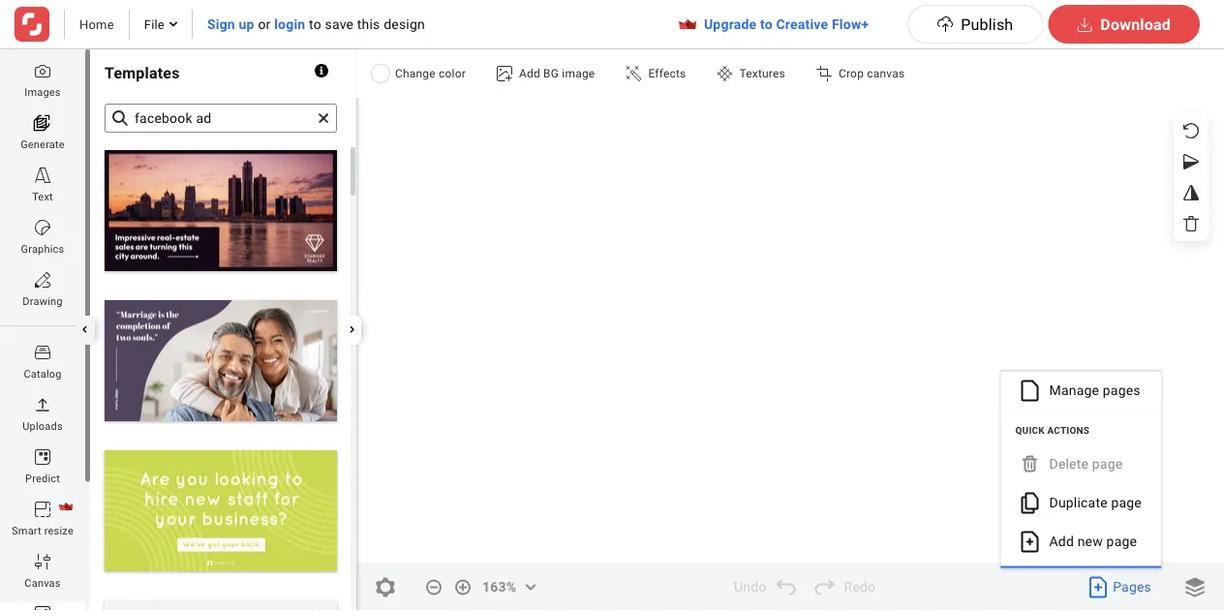 Task type: describe. For each thing, give the bounding box(es) containing it.
3orrj image for catalog
[[35, 345, 50, 360]]

resize
[[44, 524, 74, 537]]

3orrj image for drawing
[[35, 272, 50, 288]]

to inside button
[[760, 16, 773, 32]]

qk65f image
[[626, 66, 642, 81]]

images
[[24, 86, 61, 98]]

add for add new page
[[1049, 534, 1074, 550]]

actions
[[1047, 425, 1090, 436]]

download button
[[1048, 5, 1200, 44]]

sxdgp image
[[106, 104, 135, 133]]

change
[[395, 67, 436, 80]]

creative
[[776, 16, 828, 32]]

up
[[239, 16, 254, 32]]

sign up link
[[207, 16, 254, 32]]

change color
[[395, 67, 466, 80]]

textures
[[739, 67, 785, 80]]

upgrade
[[704, 16, 757, 32]]

duplicate page
[[1049, 495, 1142, 511]]

upgrade to creative flow+
[[704, 16, 869, 32]]

sign
[[207, 16, 235, 32]]

2 vertical spatial page
[[1107, 534, 1137, 550]]

1 to from the left
[[309, 16, 321, 32]]

design
[[384, 16, 425, 32]]

qk65f image
[[717, 66, 733, 81]]

home
[[79, 17, 114, 31]]

file
[[144, 17, 165, 31]]

text
[[32, 190, 53, 202]]

add new page
[[1049, 534, 1137, 550]]

smart
[[12, 524, 41, 537]]

new
[[1078, 534, 1103, 550]]

canvas
[[867, 67, 905, 80]]

upgrade to creative flow+ button
[[665, 10, 908, 39]]

Search all templates text field
[[125, 104, 319, 133]]

manage pages
[[1049, 383, 1141, 399]]

bg
[[543, 67, 559, 80]]

3orrj image for canvas
[[35, 554, 50, 570]]

drawing
[[23, 295, 63, 307]]

manage
[[1049, 383, 1099, 399]]

3orrj image for predict
[[35, 449, 50, 465]]

image
[[562, 67, 595, 80]]

3orrj image for text
[[35, 168, 50, 183]]



Task type: locate. For each thing, give the bounding box(es) containing it.
smart resize
[[12, 524, 74, 537]]

0 horizontal spatial to
[[309, 16, 321, 32]]

page for duplicate page
[[1111, 495, 1142, 511]]

color
[[439, 67, 466, 80]]

to left creative
[[760, 16, 773, 32]]

3orrj image up the smart resize
[[35, 502, 50, 517]]

3orrj image up text
[[35, 168, 50, 183]]

5 3orrj image from the top
[[35, 606, 50, 611]]

4 3orrj image from the top
[[35, 449, 50, 465]]

1 3orrj image from the top
[[35, 63, 50, 78]]

xsctk image
[[319, 113, 328, 123]]

add
[[519, 67, 540, 80], [1049, 534, 1074, 550]]

3orrj image
[[35, 63, 50, 78], [35, 272, 50, 288], [35, 397, 50, 413], [35, 449, 50, 465], [35, 554, 50, 570]]

3orrj image down canvas
[[35, 606, 50, 611]]

save
[[325, 16, 354, 32]]

graphics
[[21, 243, 64, 255]]

3orrj image for images
[[35, 63, 50, 78]]

download
[[1101, 15, 1171, 33]]

home link
[[79, 15, 114, 33]]

effects
[[648, 67, 686, 80]]

delete page
[[1049, 456, 1123, 472]]

2 3orrj image from the top
[[35, 220, 50, 235]]

2 to from the left
[[760, 16, 773, 32]]

shutterstock logo image
[[15, 7, 49, 42]]

or
[[258, 16, 271, 32]]

1 horizontal spatial add
[[1049, 534, 1074, 550]]

1 vertical spatial page
[[1111, 495, 1142, 511]]

163%
[[482, 579, 516, 595]]

3orrj image up drawing
[[35, 272, 50, 288]]

catalog
[[24, 368, 62, 380]]

add for add bg image
[[519, 67, 540, 80]]

crop canvas
[[839, 67, 905, 80]]

1 vertical spatial add
[[1049, 534, 1074, 550]]

4 3orrj image from the top
[[35, 502, 50, 517]]

undo
[[734, 579, 767, 595]]

page right duplicate
[[1111, 495, 1142, 511]]

publish button
[[908, 5, 1044, 44]]

crop
[[839, 67, 864, 80]]

add bg image
[[519, 67, 595, 80]]

0 horizontal spatial add
[[519, 67, 540, 80]]

0 vertical spatial page
[[1092, 456, 1123, 472]]

3orrj image
[[35, 168, 50, 183], [35, 220, 50, 235], [35, 345, 50, 360], [35, 502, 50, 517], [35, 606, 50, 611]]

3orrj image for smart resize
[[35, 502, 50, 517]]

3orrj image up uploads
[[35, 397, 50, 413]]

predict
[[25, 472, 60, 484]]

duplicate
[[1049, 495, 1108, 511]]

add left new
[[1049, 534, 1074, 550]]

quick
[[1016, 425, 1045, 436]]

templates
[[105, 64, 180, 82]]

publish
[[961, 15, 1013, 33]]

page
[[1092, 456, 1123, 472], [1111, 495, 1142, 511], [1107, 534, 1137, 550]]

sign up or login to save this design
[[207, 16, 425, 32]]

0 vertical spatial add
[[519, 67, 540, 80]]

3 3orrj image from the top
[[35, 345, 50, 360]]

2 3orrj image from the top
[[35, 272, 50, 288]]

3orrj image up graphics in the top left of the page
[[35, 220, 50, 235]]

to left save
[[309, 16, 321, 32]]

page for delete page
[[1092, 456, 1123, 472]]

1 horizontal spatial to
[[760, 16, 773, 32]]

3orrj image up canvas
[[35, 554, 50, 570]]

pages
[[1113, 579, 1152, 595]]

to
[[309, 16, 321, 32], [760, 16, 773, 32]]

uploads
[[23, 420, 63, 432]]

login link
[[274, 16, 305, 32]]

3orrj image up "predict"
[[35, 449, 50, 465]]

3 3orrj image from the top
[[35, 397, 50, 413]]

pages
[[1103, 383, 1141, 399]]

page right delete
[[1092, 456, 1123, 472]]

5 3orrj image from the top
[[35, 554, 50, 570]]

canvas
[[25, 577, 61, 589]]

flow+
[[832, 16, 869, 32]]

page right new
[[1107, 534, 1137, 550]]

3orrj image for uploads
[[35, 397, 50, 413]]

3orrj image up catalog
[[35, 345, 50, 360]]

delete
[[1049, 456, 1089, 472]]

add left bg
[[519, 67, 540, 80]]

3orrj image for graphics
[[35, 220, 50, 235]]

login
[[274, 16, 305, 32]]

3orrj image up images
[[35, 63, 50, 78]]

this
[[357, 16, 380, 32]]

1 3orrj image from the top
[[35, 168, 50, 183]]

generate
[[20, 138, 65, 150]]

redo
[[844, 579, 876, 595]]

quick actions
[[1016, 425, 1090, 436]]



Task type: vqa. For each thing, say whether or not it's contained in the screenshot.
topmost SHOW PREMIUMBEAT
no



